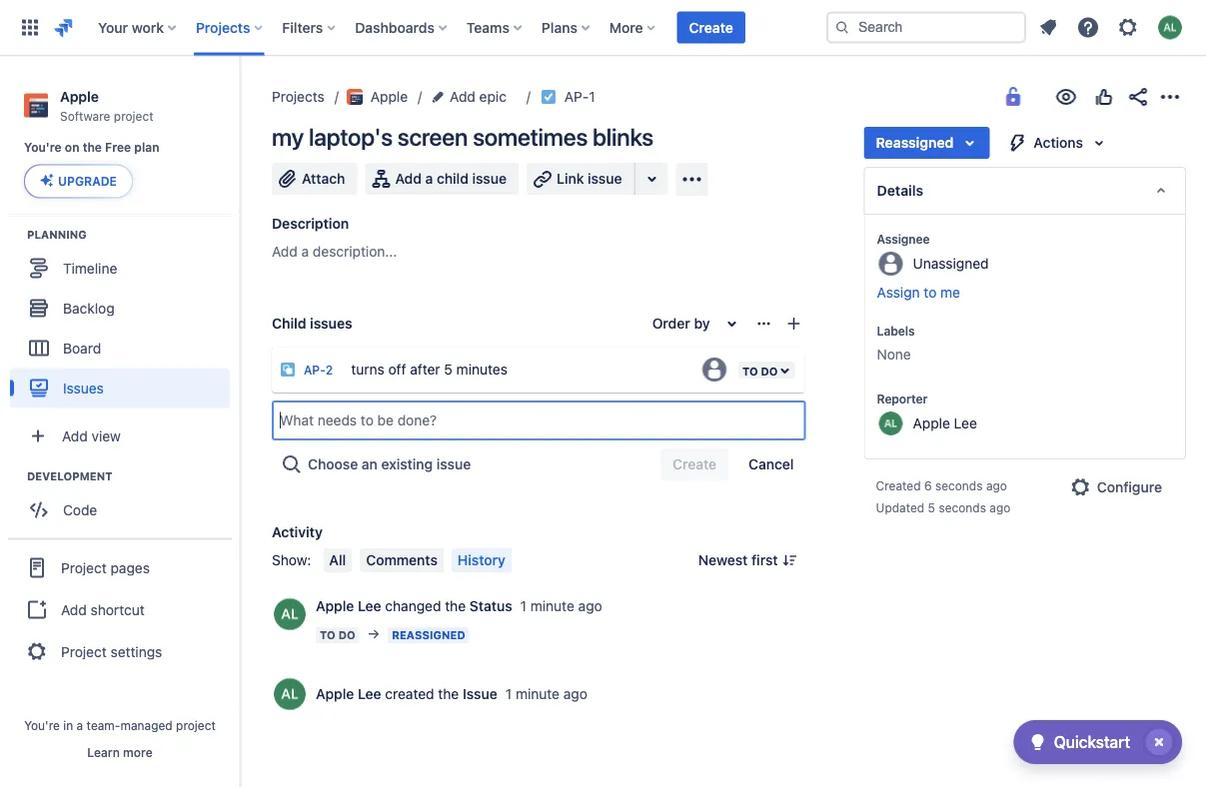 Task type: vqa. For each thing, say whether or not it's contained in the screenshot.
"field"
no



Task type: describe. For each thing, give the bounding box(es) containing it.
project inside apple software project
[[114, 109, 154, 123]]

choose an existing issue
[[308, 456, 471, 473]]

software
[[60, 109, 110, 123]]

apple link
[[347, 85, 408, 109]]

project settings
[[61, 644, 162, 660]]

help image
[[1077, 15, 1101, 39]]

my
[[272, 123, 304, 151]]

to
[[320, 629, 336, 642]]

teams
[[467, 19, 510, 35]]

screen
[[398, 123, 468, 151]]

you're for you're in a team-managed project
[[24, 719, 60, 733]]

jira image
[[52, 15, 76, 39]]

filters button
[[276, 11, 343, 43]]

details element
[[864, 167, 1187, 215]]

do
[[339, 629, 356, 642]]

configure
[[1098, 479, 1163, 496]]

group containing project pages
[[8, 538, 232, 680]]

by
[[694, 315, 710, 332]]

apple image
[[347, 89, 363, 105]]

settings image
[[1117, 15, 1141, 39]]

project settings link
[[8, 630, 232, 674]]

primary element
[[12, 0, 827, 55]]

project for project settings
[[61, 644, 107, 660]]

add epic button
[[430, 85, 513, 109]]

ap- for 1
[[565, 88, 589, 105]]

attach button
[[272, 163, 357, 195]]

none
[[877, 346, 912, 363]]

apple for apple lee changed the status 1 minute ago
[[316, 598, 354, 615]]

planning
[[27, 228, 87, 241]]

actions button
[[998, 127, 1120, 159]]

backlog link
[[10, 288, 230, 328]]

your work
[[98, 19, 164, 35]]

all button
[[323, 549, 352, 573]]

configure link
[[1062, 472, 1175, 504]]

add a description...
[[272, 243, 397, 260]]

first
[[752, 552, 778, 569]]

you're on the free plan
[[24, 141, 160, 155]]

actions
[[1034, 134, 1084, 151]]

teams button
[[461, 11, 530, 43]]

1 vertical spatial seconds
[[939, 501, 987, 515]]

lee for apple lee changed the status 1 minute ago
[[358, 598, 382, 615]]

blinks
[[593, 123, 654, 151]]

appswitcher icon image
[[18, 15, 42, 39]]

more
[[610, 19, 644, 35]]

task image
[[541, 89, 557, 105]]

development group
[[10, 468, 239, 536]]

ago for apple lee changed the status 1 minute ago
[[579, 598, 603, 615]]

a for child
[[426, 170, 433, 187]]

actions image
[[1159, 85, 1183, 109]]

link issue button
[[527, 163, 636, 195]]

plan
[[134, 141, 160, 155]]

add shortcut button
[[8, 590, 232, 630]]

add for add a description...
[[272, 243, 298, 260]]

updated
[[876, 501, 925, 515]]

project pages link
[[8, 546, 232, 590]]

plans
[[542, 19, 578, 35]]

order by
[[653, 315, 710, 332]]

add app image
[[680, 167, 704, 191]]

managed
[[120, 719, 173, 733]]

history
[[458, 552, 506, 569]]

labels
[[877, 324, 915, 338]]

you're for you're on the free plan
[[24, 141, 62, 155]]

add view button
[[12, 416, 228, 456]]

add a child issue
[[395, 170, 507, 187]]

ago for apple lee created the issue 1 minute ago
[[564, 686, 588, 703]]

settings
[[111, 644, 162, 660]]

comments
[[366, 552, 438, 569]]

issue for add a child issue
[[473, 170, 507, 187]]

apple lee created the issue 1 minute ago
[[316, 686, 588, 703]]

planning image
[[3, 222, 27, 246]]

backlog
[[63, 300, 115, 316]]

0 horizontal spatial 5
[[444, 361, 453, 377]]

reassigned button
[[864, 127, 990, 159]]

add for add epic
[[450, 88, 476, 105]]

the for apple lee changed the status 1 minute ago
[[445, 598, 466, 615]]

apple software project
[[60, 88, 154, 123]]

sometimes
[[473, 123, 588, 151]]

assign to me
[[877, 284, 961, 301]]

in
[[63, 719, 73, 733]]

project for project pages
[[61, 560, 107, 576]]

add a child issue button
[[365, 163, 519, 195]]

projects link
[[272, 85, 325, 109]]

existing
[[382, 456, 433, 473]]

create child image
[[786, 316, 802, 332]]

add for add view
[[62, 428, 88, 444]]

planning group
[[10, 226, 239, 414]]

share image
[[1127, 85, 1151, 109]]

lee for apple lee created the issue 1 minute ago
[[358, 686, 382, 703]]

learn more
[[87, 746, 153, 760]]

attach
[[302, 170, 345, 187]]

assign to me button
[[877, 283, 1166, 303]]

add for add a child issue
[[395, 170, 422, 187]]

created
[[876, 479, 921, 493]]

to
[[924, 284, 937, 301]]

add shortcut
[[61, 602, 145, 618]]

banner containing your work
[[0, 0, 1207, 56]]

lee for apple lee
[[955, 415, 978, 431]]

ap-1
[[565, 88, 596, 105]]

plans button
[[536, 11, 598, 43]]

newest
[[699, 552, 748, 569]]

shortcut
[[91, 602, 145, 618]]

details
[[877, 182, 924, 199]]

created
[[385, 686, 435, 703]]

quickstart button
[[1015, 721, 1183, 765]]

reporter
[[877, 392, 928, 406]]

5 inside created 6 seconds ago updated 5 seconds ago
[[928, 501, 936, 515]]

jira image
[[52, 15, 76, 39]]

projects for projects dropdown button
[[196, 19, 250, 35]]

issue actions image
[[756, 316, 772, 332]]

dashboards button
[[349, 11, 455, 43]]



Task type: locate. For each thing, give the bounding box(es) containing it.
issue
[[463, 686, 498, 703]]

after
[[410, 361, 441, 377]]

filters
[[282, 19, 323, 35]]

me
[[941, 284, 961, 301]]

copy link to issue image
[[592, 88, 608, 104]]

created 6 seconds ago updated 5 seconds ago
[[876, 479, 1011, 515]]

minute
[[531, 598, 575, 615], [516, 686, 560, 703]]

timeline link
[[10, 248, 230, 288]]

menu bar
[[319, 549, 516, 573]]

quickstart
[[1055, 733, 1131, 752]]

0 vertical spatial project
[[61, 560, 107, 576]]

status
[[470, 598, 513, 615]]

1 vertical spatial 1
[[521, 598, 527, 615]]

link issue
[[557, 170, 622, 187]]

issue for choose an existing issue
[[437, 456, 471, 473]]

epic
[[480, 88, 507, 105]]

issue right child
[[473, 170, 507, 187]]

your profile and settings image
[[1159, 15, 1183, 39]]

1 vertical spatial you're
[[24, 719, 60, 733]]

add inside "add a child issue" button
[[395, 170, 422, 187]]

development image
[[3, 464, 27, 488]]

check image
[[1027, 731, 1051, 755]]

on
[[65, 141, 80, 155]]

unassigned
[[913, 255, 989, 271]]

minutes
[[457, 361, 508, 377]]

banner
[[0, 0, 1207, 56]]

apple lee changed the status 1 minute ago
[[316, 598, 603, 615]]

choose an existing issue button
[[272, 449, 483, 481]]

0 vertical spatial minute
[[531, 598, 575, 615]]

learn
[[87, 746, 120, 760]]

assign
[[877, 284, 921, 301]]

1 vertical spatial project
[[61, 644, 107, 660]]

board link
[[10, 328, 230, 368]]

menu bar containing all
[[319, 549, 516, 573]]

project up 'plan'
[[114, 109, 154, 123]]

ap- left copy link to issue "image"
[[565, 88, 589, 105]]

my laptop's screen sometimes blinks
[[272, 123, 654, 151]]

0 horizontal spatial issue
[[437, 456, 471, 473]]

reassigned inside dropdown button
[[876, 134, 954, 151]]

add left child
[[395, 170, 422, 187]]

unassigned image
[[703, 358, 727, 382]]

0 horizontal spatial 1
[[506, 686, 512, 703]]

minute right status
[[531, 598, 575, 615]]

1 horizontal spatial reassigned
[[876, 134, 954, 151]]

issue inside button
[[437, 456, 471, 473]]

pages
[[111, 560, 150, 576]]

you're left the in
[[24, 719, 60, 733]]

apple for apple lee
[[913, 415, 951, 431]]

dismiss quickstart image
[[1144, 727, 1176, 759]]

projects inside dropdown button
[[196, 19, 250, 35]]

2 project from the top
[[61, 644, 107, 660]]

add inside add epic dropdown button
[[450, 88, 476, 105]]

turns
[[351, 361, 385, 377]]

2 you're from the top
[[24, 719, 60, 733]]

projects button
[[190, 11, 270, 43]]

2 vertical spatial the
[[438, 686, 459, 703]]

group
[[8, 538, 232, 680]]

a down description
[[302, 243, 309, 260]]

0 horizontal spatial reassigned
[[392, 629, 466, 642]]

search image
[[835, 19, 851, 35]]

apple down reporter
[[913, 415, 951, 431]]

the right on
[[83, 141, 102, 155]]

Child issues field
[[274, 403, 804, 439]]

projects up sidebar navigation image on the top of page
[[196, 19, 250, 35]]

5 down 6
[[928, 501, 936, 515]]

ap-2 link
[[304, 363, 333, 377]]

ap-2
[[304, 363, 333, 377]]

description
[[272, 215, 349, 232]]

minute for issue
[[516, 686, 560, 703]]

0 vertical spatial 5
[[444, 361, 453, 377]]

newest first
[[699, 552, 778, 569]]

minute for status
[[531, 598, 575, 615]]

0 vertical spatial reassigned
[[876, 134, 954, 151]]

0 vertical spatial the
[[83, 141, 102, 155]]

2 horizontal spatial a
[[426, 170, 433, 187]]

1 vertical spatial ap-
[[304, 363, 326, 377]]

cancel
[[749, 456, 794, 473]]

5 right after
[[444, 361, 453, 377]]

2 vertical spatial 1
[[506, 686, 512, 703]]

issue
[[473, 170, 507, 187], [588, 170, 622, 187], [437, 456, 471, 473]]

2 horizontal spatial 1
[[589, 88, 596, 105]]

1 horizontal spatial a
[[302, 243, 309, 260]]

apple for apple lee created the issue 1 minute ago
[[316, 686, 354, 703]]

code
[[63, 502, 97, 518]]

lee up created 6 seconds ago updated 5 seconds ago
[[955, 415, 978, 431]]

projects up my
[[272, 88, 325, 105]]

seconds right updated
[[939, 501, 987, 515]]

0 vertical spatial a
[[426, 170, 433, 187]]

0 vertical spatial 1
[[589, 88, 596, 105]]

reassigned up details
[[876, 134, 954, 151]]

issues
[[63, 380, 104, 396]]

the left issue
[[438, 686, 459, 703]]

add left the epic
[[450, 88, 476, 105]]

1 horizontal spatial project
[[176, 719, 216, 733]]

ago right status
[[579, 598, 603, 615]]

minute right issue
[[516, 686, 560, 703]]

ago for created 6 seconds ago updated 5 seconds ago
[[990, 501, 1011, 515]]

1 right issue
[[506, 686, 512, 703]]

0 vertical spatial you're
[[24, 141, 62, 155]]

add view
[[62, 428, 121, 444]]

choose
[[308, 456, 358, 473]]

1 project from the top
[[61, 560, 107, 576]]

changed
[[385, 598, 441, 615]]

apple right apple icon
[[371, 88, 408, 105]]

0 vertical spatial projects
[[196, 19, 250, 35]]

Search field
[[827, 11, 1027, 43]]

2
[[326, 363, 333, 377]]

add inside add view dropdown button
[[62, 428, 88, 444]]

issues
[[310, 315, 353, 332]]

projects
[[196, 19, 250, 35], [272, 88, 325, 105]]

board
[[63, 340, 101, 356]]

view
[[92, 428, 121, 444]]

0 horizontal spatial projects
[[196, 19, 250, 35]]

1 horizontal spatial 1
[[521, 598, 527, 615]]

1 right status
[[521, 598, 527, 615]]

project right the managed
[[176, 719, 216, 733]]

ago right issue
[[564, 686, 588, 703]]

the left status
[[445, 598, 466, 615]]

0 vertical spatial lee
[[955, 415, 978, 431]]

child
[[437, 170, 469, 187]]

add
[[450, 88, 476, 105], [395, 170, 422, 187], [272, 243, 298, 260], [62, 428, 88, 444], [61, 602, 87, 618]]

2 vertical spatial a
[[77, 719, 83, 733]]

watch options: you are not watching this issue, 0 people watching image
[[1055, 85, 1079, 109]]

add inside add shortcut button
[[61, 602, 87, 618]]

seconds right 6
[[936, 479, 983, 493]]

ago
[[987, 479, 1008, 493], [990, 501, 1011, 515], [579, 598, 603, 615], [564, 686, 588, 703]]

1 horizontal spatial projects
[[272, 88, 325, 105]]

add for add shortcut
[[61, 602, 87, 618]]

issue right the "link" at the left top of page
[[588, 170, 622, 187]]

lee
[[955, 415, 978, 431], [358, 598, 382, 615], [358, 686, 382, 703]]

work
[[132, 19, 164, 35]]

history button
[[452, 549, 512, 573]]

newest first button
[[687, 549, 806, 573]]

1 right task image
[[589, 88, 596, 105]]

issue right existing
[[437, 456, 471, 473]]

1 for apple lee created the issue 1 minute ago
[[506, 686, 512, 703]]

0 vertical spatial project
[[114, 109, 154, 123]]

ago right 6
[[987, 479, 1008, 493]]

assignee
[[877, 232, 930, 246]]

1 vertical spatial minute
[[516, 686, 560, 703]]

1 vertical spatial 5
[[928, 501, 936, 515]]

add left shortcut
[[61, 602, 87, 618]]

the
[[83, 141, 102, 155], [445, 598, 466, 615], [438, 686, 459, 703]]

upgrade
[[58, 174, 117, 188]]

you're left on
[[24, 141, 62, 155]]

apple up software
[[60, 88, 99, 104]]

learn more button
[[87, 745, 153, 761]]

1 horizontal spatial issue
[[473, 170, 507, 187]]

apple down to do
[[316, 686, 354, 703]]

the for apple lee created the issue 1 minute ago
[[438, 686, 459, 703]]

issue type: subtask image
[[280, 362, 296, 378]]

sidebar navigation image
[[218, 80, 262, 120]]

your work button
[[92, 11, 184, 43]]

0 horizontal spatial project
[[114, 109, 154, 123]]

dashboards
[[355, 19, 435, 35]]

project down add shortcut
[[61, 644, 107, 660]]

show:
[[272, 552, 311, 569]]

add epic
[[450, 88, 507, 105]]

an
[[362, 456, 378, 473]]

1 vertical spatial reassigned
[[392, 629, 466, 642]]

a left child
[[426, 170, 433, 187]]

1 horizontal spatial ap-
[[565, 88, 589, 105]]

description...
[[313, 243, 397, 260]]

link web pages and more image
[[640, 167, 664, 191]]

reassigned down changed
[[392, 629, 466, 642]]

a right the in
[[77, 719, 83, 733]]

comments button
[[360, 549, 444, 573]]

apple up to do
[[316, 598, 354, 615]]

timeline
[[63, 260, 117, 276]]

ap-1 link
[[565, 85, 596, 109]]

6
[[925, 479, 932, 493]]

child
[[272, 315, 307, 332]]

you're in a team-managed project
[[24, 719, 216, 733]]

notifications image
[[1037, 15, 1061, 39]]

ago right updated
[[990, 501, 1011, 515]]

1 vertical spatial a
[[302, 243, 309, 260]]

seconds
[[936, 479, 983, 493], [939, 501, 987, 515]]

ap- right issue type: subtask icon
[[304, 363, 326, 377]]

projects for projects link
[[272, 88, 325, 105]]

1 horizontal spatial 5
[[928, 501, 936, 515]]

off
[[388, 361, 406, 377]]

turns off after 5 minutes link
[[343, 350, 693, 390]]

0 vertical spatial ap-
[[565, 88, 589, 105]]

labels pin to top. only you can see pinned fields. image
[[919, 323, 935, 339]]

newest first image
[[782, 553, 798, 569]]

apple inside apple software project
[[60, 88, 99, 104]]

lee left created
[[358, 686, 382, 703]]

link
[[557, 170, 584, 187]]

1 vertical spatial project
[[176, 719, 216, 733]]

ap- for 2
[[304, 363, 326, 377]]

0 vertical spatial seconds
[[936, 479, 983, 493]]

order
[[653, 315, 691, 332]]

project up add shortcut
[[61, 560, 107, 576]]

1 vertical spatial the
[[445, 598, 466, 615]]

a inside button
[[426, 170, 433, 187]]

1 vertical spatial lee
[[358, 598, 382, 615]]

to do
[[320, 629, 356, 642]]

a for description...
[[302, 243, 309, 260]]

0 horizontal spatial ap-
[[304, 363, 326, 377]]

1 you're from the top
[[24, 141, 62, 155]]

project
[[114, 109, 154, 123], [176, 719, 216, 733]]

lee left changed
[[358, 598, 382, 615]]

child issues
[[272, 315, 353, 332]]

cancel button
[[737, 449, 806, 481]]

1 vertical spatial projects
[[272, 88, 325, 105]]

add down description
[[272, 243, 298, 260]]

apple for apple
[[371, 88, 408, 105]]

more button
[[604, 11, 664, 43]]

apple lee
[[913, 415, 978, 431]]

2 horizontal spatial issue
[[588, 170, 622, 187]]

2 vertical spatial lee
[[358, 686, 382, 703]]

0 horizontal spatial a
[[77, 719, 83, 733]]

add left the view in the left of the page
[[62, 428, 88, 444]]

apple for apple software project
[[60, 88, 99, 104]]

vote options: no one has voted for this issue yet. image
[[1093, 85, 1117, 109]]

1 for apple lee changed the status 1 minute ago
[[521, 598, 527, 615]]

issues link
[[10, 368, 230, 408]]



